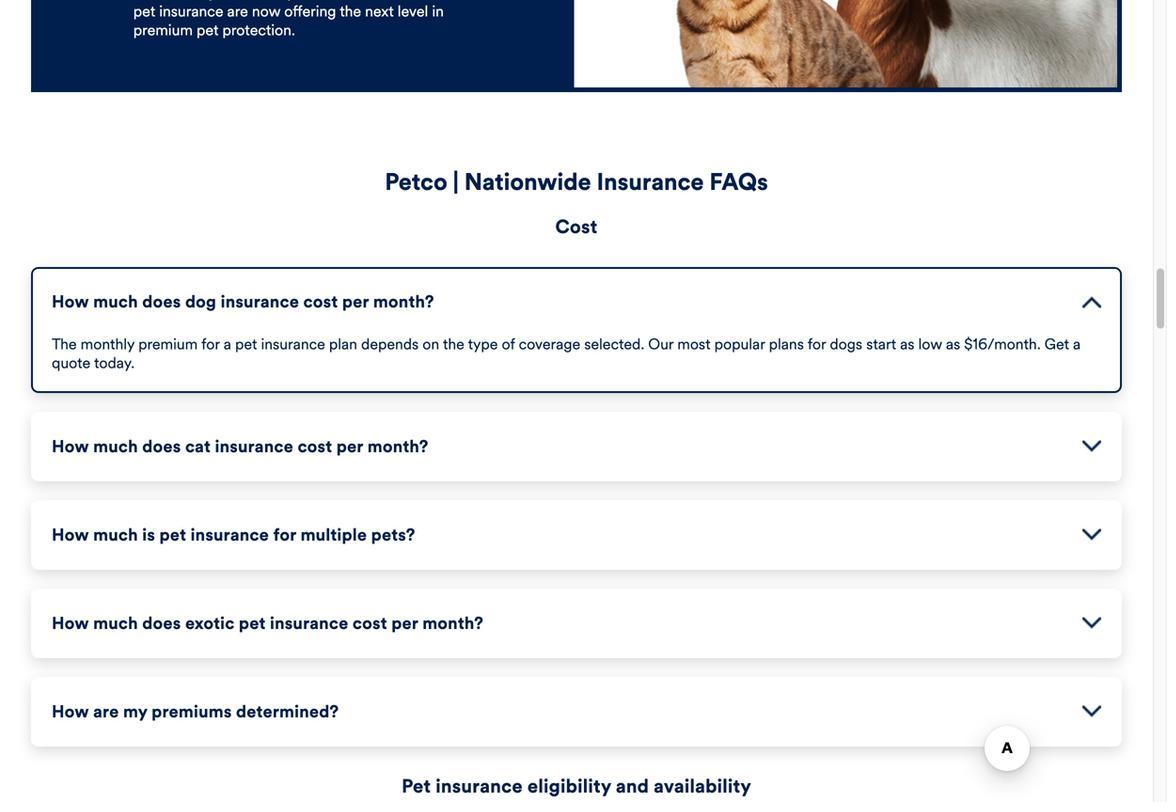 Task type: describe. For each thing, give the bounding box(es) containing it.
1 horizontal spatial and
[[616, 775, 649, 798]]

cost
[[556, 215, 598, 239]]

health
[[313, 0, 354, 2]]

pet insurance eligibility and availability
[[402, 775, 752, 798]]

and inside the industry leaders in pet health & wellness and pet insurance               are now offering the next level in premium pet protection.
[[433, 0, 457, 2]]

0 horizontal spatial in
[[272, 0, 283, 2]]

depends
[[361, 335, 419, 354]]

the for the monthly premium for a pet insurance plan depends on                         the type of coverage selected. our most popular plans                         for dogs start as low as $16/month. get a quote today.
[[52, 335, 77, 354]]

pet inside the monthly premium for a pet insurance plan depends on                         the type of coverage selected. our most popular plans                         for dogs start as low as $16/month. get a quote today.
[[235, 335, 257, 354]]

get
[[1045, 335, 1070, 354]]

coverage
[[519, 335, 581, 354]]

dogs
[[830, 335, 863, 354]]

premium inside the industry leaders in pet health & wellness and pet insurance               are now offering the next level in premium pet protection.
[[133, 21, 193, 39]]

next
[[365, 2, 394, 21]]

the for the industry leaders in pet health & wellness and pet insurance               are now offering the next level in premium pet protection.
[[133, 0, 158, 2]]

$16/month.
[[965, 335, 1041, 354]]

plan
[[329, 335, 357, 354]]

insurance
[[597, 167, 704, 196]]

selected.
[[584, 335, 645, 354]]

plans
[[769, 335, 804, 354]]

the monthly premium for a pet insurance plan depends on                         the type of coverage selected. our most popular plans                         for dogs start as low as $16/month. get a quote today.
[[52, 335, 1081, 373]]

premium inside the monthly premium for a pet insurance plan depends on                         the type of coverage selected. our most popular plans                         for dogs start as low as $16/month. get a quote today.
[[138, 335, 198, 354]]

the inside the monthly premium for a pet insurance plan depends on                         the type of coverage selected. our most popular plans                         for dogs start as low as $16/month. get a quote today.
[[443, 335, 465, 354]]

popular
[[715, 335, 765, 354]]

insurance inside the monthly premium for a pet insurance plan depends on                         the type of coverage selected. our most popular plans                         for dogs start as low as $16/month. get a quote today.
[[261, 335, 325, 354]]

industry
[[162, 0, 216, 2]]

low
[[919, 335, 942, 354]]

protection.
[[222, 21, 295, 39]]

petco
[[385, 167, 448, 196]]

petco | nationwide insurance faqs
[[385, 167, 768, 196]]



Task type: locate. For each thing, give the bounding box(es) containing it.
today.
[[94, 354, 135, 373]]

and right the level
[[433, 0, 457, 2]]

in right leaders
[[272, 0, 283, 2]]

on
[[423, 335, 440, 354]]

a
[[224, 335, 231, 354], [1073, 335, 1081, 354]]

1 horizontal spatial insurance
[[261, 335, 325, 354]]

as
[[900, 335, 915, 354], [946, 335, 961, 354]]

the left industry
[[133, 0, 158, 2]]

in
[[272, 0, 283, 2], [432, 2, 444, 21]]

1 horizontal spatial the
[[133, 0, 158, 2]]

nationwide
[[464, 167, 591, 196]]

the inside the industry leaders in pet health & wellness and pet insurance               are now offering the next level in premium pet protection.
[[340, 2, 361, 21]]

0 vertical spatial insurance
[[159, 2, 223, 21]]

offering
[[284, 2, 336, 21]]

the
[[340, 2, 361, 21], [443, 335, 465, 354]]

0 vertical spatial the
[[133, 0, 158, 2]]

the industry leaders in pet health & wellness and pet insurance               are now offering the next level in premium pet protection.
[[133, 0, 457, 39]]

0 horizontal spatial the
[[52, 335, 77, 354]]

insurance right pet
[[436, 775, 523, 798]]

1 horizontal spatial a
[[1073, 335, 1081, 354]]

now
[[252, 2, 281, 21]]

most
[[678, 335, 711, 354]]

2 a from the left
[[1073, 335, 1081, 354]]

1 vertical spatial premium
[[138, 335, 198, 354]]

availability
[[654, 775, 752, 798]]

the right on
[[443, 335, 465, 354]]

type
[[468, 335, 498, 354]]

1 a from the left
[[224, 335, 231, 354]]

0 vertical spatial the
[[340, 2, 361, 21]]

2 as from the left
[[946, 335, 961, 354]]

1 vertical spatial insurance
[[261, 335, 325, 354]]

are
[[227, 2, 248, 21]]

insurance
[[159, 2, 223, 21], [261, 335, 325, 354], [436, 775, 523, 798]]

2 vertical spatial insurance
[[436, 775, 523, 798]]

level
[[398, 2, 428, 21]]

0 horizontal spatial for
[[201, 335, 220, 354]]

leaders
[[219, 0, 268, 2]]

as left low
[[900, 335, 915, 354]]

1 horizontal spatial the
[[443, 335, 465, 354]]

quote
[[52, 354, 91, 373]]

the
[[133, 0, 158, 2], [52, 335, 77, 354]]

1 as from the left
[[900, 335, 915, 354]]

insurance left plan
[[261, 335, 325, 354]]

1 horizontal spatial in
[[432, 2, 444, 21]]

faqs
[[710, 167, 768, 196]]

0 horizontal spatial and
[[433, 0, 457, 2]]

in right the level
[[432, 2, 444, 21]]

0 vertical spatial and
[[433, 0, 457, 2]]

1 horizontal spatial as
[[946, 335, 961, 354]]

the left the monthly in the top of the page
[[52, 335, 77, 354]]

of
[[502, 335, 515, 354]]

|
[[453, 167, 459, 196]]

pet
[[402, 775, 431, 798]]

2 horizontal spatial insurance
[[436, 775, 523, 798]]

start
[[867, 335, 897, 354]]

eligibility
[[528, 775, 611, 798]]

0 horizontal spatial insurance
[[159, 2, 223, 21]]

&
[[358, 0, 368, 2]]

1 vertical spatial the
[[443, 335, 465, 354]]

premium down industry
[[133, 21, 193, 39]]

1 vertical spatial and
[[616, 775, 649, 798]]

as right low
[[946, 335, 961, 354]]

wellness
[[372, 0, 429, 2]]

insurance inside the industry leaders in pet health & wellness and pet insurance               are now offering the next level in premium pet protection.
[[159, 2, 223, 21]]

the inside the industry leaders in pet health & wellness and pet insurance               are now offering the next level in premium pet protection.
[[133, 0, 158, 2]]

pet
[[287, 0, 309, 2], [133, 2, 155, 21], [197, 21, 219, 39], [235, 335, 257, 354]]

and right eligibility at the bottom
[[616, 775, 649, 798]]

1 horizontal spatial for
[[808, 335, 826, 354]]

for
[[201, 335, 220, 354], [808, 335, 826, 354]]

premium
[[133, 21, 193, 39], [138, 335, 198, 354]]

our
[[648, 335, 674, 354]]

monthly
[[81, 335, 135, 354]]

0 horizontal spatial the
[[340, 2, 361, 21]]

2 for from the left
[[808, 335, 826, 354]]

0 horizontal spatial as
[[900, 335, 915, 354]]

and
[[433, 0, 457, 2], [616, 775, 649, 798]]

premium right the today.
[[138, 335, 198, 354]]

0 horizontal spatial a
[[224, 335, 231, 354]]

the inside the monthly premium for a pet insurance plan depends on                         the type of coverage selected. our most popular plans                         for dogs start as low as $16/month. get a quote today.
[[52, 335, 77, 354]]

the left the next
[[340, 2, 361, 21]]

1 vertical spatial the
[[52, 335, 77, 354]]

1 for from the left
[[201, 335, 220, 354]]

0 vertical spatial premium
[[133, 21, 193, 39]]

insurance left are
[[159, 2, 223, 21]]



Task type: vqa. For each thing, say whether or not it's contained in the screenshot.
second as from the right
yes



